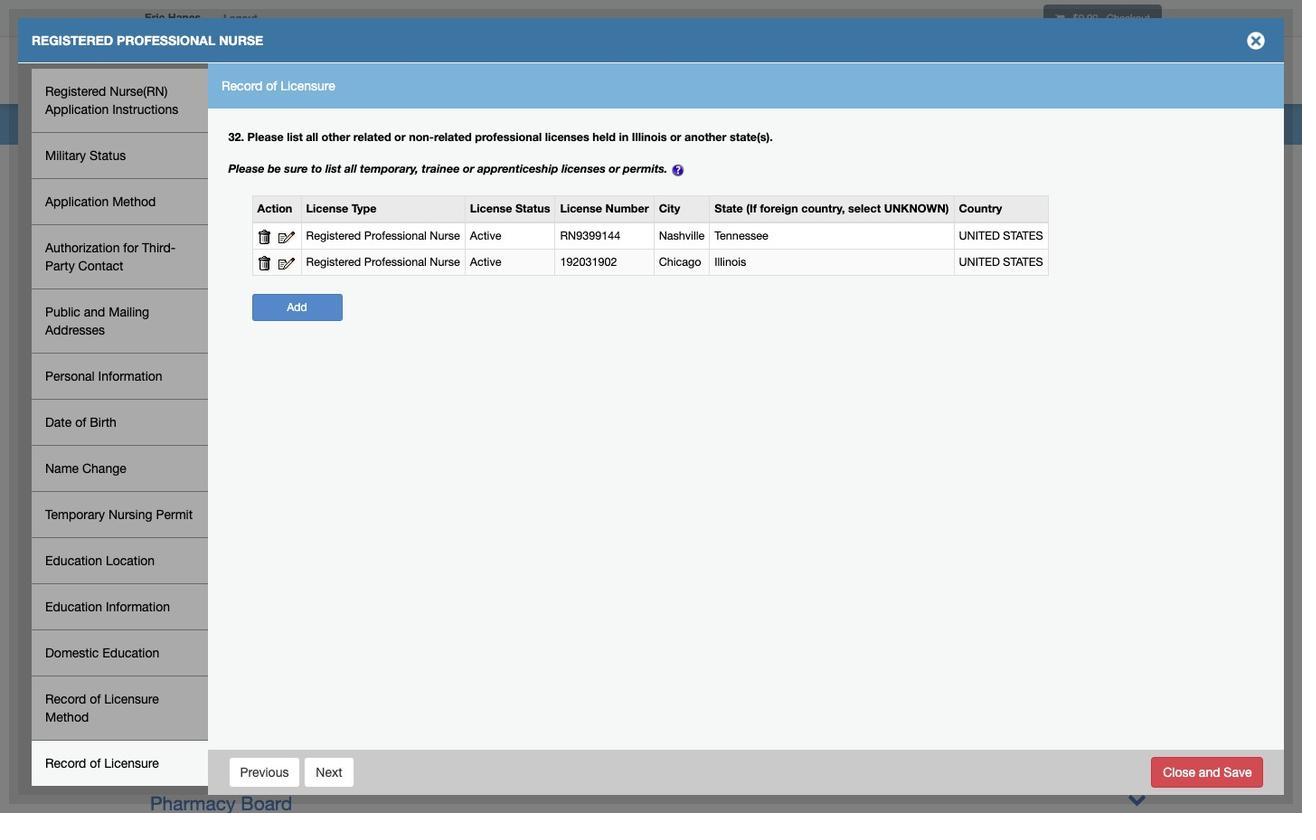Task type: locate. For each thing, give the bounding box(es) containing it.
delete this row image down accounting board link
[[257, 256, 272, 271]]

please be sure to list all temporary, trainee or apprenticeship licenses or permits.
[[228, 162, 668, 176]]

therapy
[[232, 443, 301, 465], [268, 762, 337, 784]]

non-
[[409, 130, 434, 143]]

1 medical from the top
[[150, 473, 217, 495]]

None button
[[228, 756, 301, 787], [304, 756, 354, 787], [1151, 756, 1264, 787], [228, 756, 301, 787], [304, 756, 354, 787], [1151, 756, 1264, 787]]

1 horizontal spatial list
[[325, 162, 341, 176]]

1 nurse from the top
[[430, 229, 460, 243]]

license status
[[470, 202, 550, 216]]

1 license from the left
[[306, 202, 348, 216]]

0 vertical spatial nurse
[[430, 229, 460, 243]]

1 vertical spatial information
[[106, 600, 170, 614]]

related up please be sure to list all temporary, trainee or apprenticeship licenses or permits.
[[434, 130, 472, 143]]

record down the nurse on the left of page
[[222, 79, 263, 93]]

0 vertical spatial method
[[112, 194, 156, 209]]

method down domestic
[[45, 710, 89, 724]]

0 vertical spatial all
[[306, 130, 318, 143]]

delete this row image
[[257, 230, 272, 244], [257, 256, 272, 271]]

collection
[[150, 294, 235, 316]]

registered for rn9399144
[[306, 229, 361, 243]]

education down education information
[[102, 646, 159, 660]]

2 horizontal spatial license
[[560, 202, 602, 216]]

1 vertical spatial medical
[[150, 503, 217, 525]]

agency
[[240, 294, 304, 316]]

nurse for rn9399144
[[430, 229, 460, 243]]

please left be
[[228, 162, 264, 176]]

shopping cart image
[[1055, 14, 1065, 24]]

1 united states from the top
[[959, 229, 1043, 243]]

0 horizontal spatial all
[[306, 130, 318, 143]]

registered professional nurse for rn9399144
[[306, 229, 460, 243]]

2 vertical spatial education
[[102, 646, 159, 660]]

0 horizontal spatial list
[[287, 130, 303, 143]]

4 start link from the top
[[141, 691, 168, 705]]

edit this row image up agency
[[278, 257, 296, 269]]

1 vertical spatial professional
[[364, 255, 427, 269]]

list right the to at the top left of the page
[[325, 162, 341, 176]]

all right the to at the top left of the page
[[344, 162, 357, 176]]

list up sure
[[287, 130, 303, 143]]

permit
[[156, 507, 193, 522]]

& left alarm on the left
[[416, 383, 428, 405]]

1 vertical spatial states
[[1003, 255, 1043, 269]]

2 active from the top
[[470, 255, 501, 269]]

chiropractor)
[[481, 473, 593, 495]]

1 horizontal spatial status
[[515, 202, 550, 216]]

fingerprint
[[319, 383, 410, 405]]

1 vertical spatial chevron down image
[[1128, 789, 1147, 808]]

0 vertical spatial education
[[45, 553, 102, 568]]

0 vertical spatial registered professional nurse
[[306, 229, 460, 243]]

status right military
[[90, 148, 126, 163]]

licensure down domestic education
[[104, 692, 159, 706]]

1 chevron down image from the top
[[1128, 760, 1147, 779]]

0 vertical spatial registered
[[45, 84, 106, 99]]

0 vertical spatial illinois
[[632, 130, 667, 143]]

0 vertical spatial active
[[470, 229, 501, 243]]

record of licensure down record of licensure method at bottom
[[45, 756, 159, 770]]

education down "temporary"
[[45, 553, 102, 568]]

1 vertical spatial education
[[45, 600, 102, 614]]

accounting board architecture board collection agency board barber, cosmetology, esthetics & nail technology board dental board detective, security, fingerprint & alarm contractor board limited liability company massage therapy board medical board (physician & surgeon & chiropractor) medical corporation
[[150, 234, 635, 525]]

nurse up "nail"
[[430, 255, 460, 269]]

0 vertical spatial medical
[[150, 473, 217, 495]]

of down domestic education
[[90, 692, 101, 706]]

illinois
[[632, 130, 667, 143], [715, 255, 746, 269]]

chevron down image inside occupational therapy board link
[[1128, 760, 1147, 779]]

nashville
[[659, 229, 705, 243]]

delete this row image for rn9399144
[[257, 230, 272, 244]]

2 registered professional nurse from the top
[[306, 255, 460, 269]]

lpn
[[320, 533, 357, 554]]

1 vertical spatial list
[[325, 162, 341, 176]]

0 horizontal spatial record of licensure
[[45, 756, 159, 770]]

&
[[421, 324, 433, 345], [416, 383, 428, 405], [370, 473, 382, 495], [464, 473, 476, 495], [362, 533, 374, 554]]

0 vertical spatial record of licensure
[[222, 79, 335, 93]]

action
[[257, 202, 292, 216]]

1 vertical spatial edit this row image
[[278, 257, 296, 269]]

information for personal information
[[98, 369, 162, 383]]

status down "apprenticeship"
[[515, 202, 550, 216]]

1 vertical spatial united
[[959, 255, 1000, 269]]

delete this row image down action
[[257, 230, 272, 244]]

professional
[[117, 33, 215, 48]]

0 horizontal spatial method
[[45, 710, 89, 724]]

nursing down permit
[[150, 533, 216, 554]]

3 license from the left
[[560, 202, 602, 216]]

1 vertical spatial delete this row image
[[257, 256, 272, 271]]

0 vertical spatial delete this row image
[[257, 230, 272, 244]]

board
[[252, 234, 303, 256], [258, 264, 309, 286], [309, 294, 361, 316], [578, 324, 630, 345], [210, 354, 261, 375], [584, 383, 635, 405], [307, 443, 358, 465], [222, 473, 274, 495], [221, 533, 273, 554], [343, 762, 394, 784]]

1 vertical spatial licenses
[[562, 162, 606, 176]]

method up for on the left top of page
[[112, 194, 156, 209]]

1 horizontal spatial all
[[344, 162, 357, 176]]

0 horizontal spatial status
[[90, 148, 126, 163]]

illinois right in
[[632, 130, 667, 143]]

(if
[[746, 202, 757, 216]]

license left type at the left top of page
[[306, 202, 348, 216]]

status for military status
[[90, 148, 126, 163]]

0 vertical spatial united
[[959, 229, 1000, 243]]

1 united from the top
[[959, 229, 1000, 243]]

method
[[112, 194, 156, 209], [45, 710, 89, 724]]

or left non-
[[394, 130, 406, 143]]

1 related from the left
[[353, 130, 391, 143]]

1 vertical spatial united states
[[959, 255, 1043, 269]]

license down "apprenticeship"
[[470, 202, 512, 216]]

name
[[45, 461, 79, 476]]

2 license from the left
[[470, 202, 512, 216]]

0 vertical spatial therapy
[[232, 443, 301, 465]]

record down domestic
[[45, 692, 86, 706]]

party
[[45, 259, 75, 273]]

education up domestic
[[45, 600, 102, 614]]

be
[[268, 162, 281, 176]]

1 vertical spatial registered
[[306, 229, 361, 243]]

1 registered professional nurse from the top
[[306, 229, 460, 243]]

licenses left held
[[545, 130, 590, 143]]

4 start from the top
[[141, 691, 168, 705]]

registered professional nurse for 192031902
[[306, 255, 460, 269]]

please right 32.
[[247, 130, 284, 143]]

active for 192031902
[[470, 255, 501, 269]]

application
[[45, 102, 109, 117], [45, 194, 109, 209]]

nursing board (rn, lpn & apn) link
[[150, 533, 422, 554]]

1 vertical spatial active
[[470, 255, 501, 269]]

another
[[685, 130, 727, 143]]

to
[[311, 162, 322, 176]]

0 vertical spatial professional
[[364, 229, 427, 243]]

32.
[[228, 130, 244, 143]]

0 vertical spatial edit this row image
[[278, 231, 296, 243]]

unknown)
[[884, 202, 949, 216]]

licenses for held
[[545, 130, 590, 143]]

licensure up the other
[[281, 79, 335, 93]]

information up birth
[[98, 369, 162, 383]]

therapy inside the accounting board architecture board collection agency board barber, cosmetology, esthetics & nail technology board dental board detective, security, fingerprint & alarm contractor board limited liability company massage therapy board medical board (physician & surgeon & chiropractor) medical corporation
[[232, 443, 301, 465]]

of down the logout link
[[266, 79, 277, 93]]

2 edit this row image from the top
[[278, 257, 296, 269]]

dental board link
[[150, 354, 261, 375]]

1 vertical spatial please
[[228, 162, 264, 176]]

company
[[288, 413, 370, 435]]

liability
[[218, 413, 282, 435]]

0 vertical spatial application
[[45, 102, 109, 117]]

third-
[[142, 241, 176, 255]]

dental
[[150, 354, 205, 375]]

2 medical from the top
[[150, 503, 217, 525]]

edit this row image for rn9399144
[[278, 231, 296, 243]]

record
[[222, 79, 263, 93], [45, 692, 86, 706], [45, 756, 86, 770]]

barber,
[[150, 324, 211, 345]]

all
[[306, 130, 318, 143], [344, 162, 357, 176]]

record down record of licensure method at bottom
[[45, 756, 86, 770]]

trainee
[[422, 162, 460, 176]]

1 vertical spatial illinois
[[715, 255, 746, 269]]

please
[[247, 130, 284, 143], [228, 162, 264, 176]]

0 horizontal spatial illinois
[[632, 130, 667, 143]]

registered for 192031902
[[306, 255, 361, 269]]

nursing
[[109, 507, 152, 522], [150, 533, 216, 554]]

mailing
[[109, 305, 149, 319]]

1 horizontal spatial record of licensure
[[222, 79, 335, 93]]

2 united states from the top
[[959, 255, 1043, 269]]

1 vertical spatial record
[[45, 692, 86, 706]]

military
[[45, 148, 86, 163]]

2 vertical spatial licensure
[[104, 756, 159, 770]]

edit this row image down action
[[278, 231, 296, 243]]

architecture
[[150, 264, 252, 286]]

1 vertical spatial status
[[515, 202, 550, 216]]

1 vertical spatial application
[[45, 194, 109, 209]]

0 vertical spatial united states
[[959, 229, 1043, 243]]

application inside registered nurse(rn) application instructions
[[45, 102, 109, 117]]

permits.
[[623, 162, 668, 176]]

1 vertical spatial registered professional nurse
[[306, 255, 460, 269]]

of down record of licensure method at bottom
[[90, 756, 101, 770]]

related right the other
[[353, 130, 391, 143]]

1 vertical spatial nurse
[[430, 255, 460, 269]]

licensure down record of licensure method at bottom
[[104, 756, 159, 770]]

1 start link from the top
[[141, 607, 168, 621]]

1 active from the top
[[470, 229, 501, 243]]

& left surgeon
[[370, 473, 382, 495]]

information
[[98, 369, 162, 383], [106, 600, 170, 614]]

2 vertical spatial record
[[45, 756, 86, 770]]

0 vertical spatial licensure
[[281, 79, 335, 93]]

0 horizontal spatial license
[[306, 202, 348, 216]]

country
[[959, 202, 1002, 216]]

$0.00
[[1073, 12, 1098, 24]]

authorization
[[45, 241, 120, 255]]

2 professional from the top
[[364, 255, 427, 269]]

3 start link from the top
[[141, 663, 168, 677]]

close window image
[[1242, 26, 1271, 55]]

information down location
[[106, 600, 170, 614]]

list
[[287, 130, 303, 143], [325, 162, 341, 176]]

nurse
[[430, 229, 460, 243], [430, 255, 460, 269]]

record of licensure
[[222, 79, 335, 93], [45, 756, 159, 770]]

0 vertical spatial licenses
[[545, 130, 590, 143]]

1 delete this row image from the top
[[257, 230, 272, 244]]

1 vertical spatial licensure
[[104, 692, 159, 706]]

2 states from the top
[[1003, 255, 1043, 269]]

1 horizontal spatial illinois
[[715, 255, 746, 269]]

technology
[[476, 324, 573, 345]]

registered
[[32, 33, 113, 48]]

1 edit this row image from the top
[[278, 231, 296, 243]]

united
[[959, 229, 1000, 243], [959, 255, 1000, 269]]

1 states from the top
[[1003, 229, 1043, 243]]

nurse down please be sure to list all temporary, trainee or apprenticeship licenses or permits.
[[430, 229, 460, 243]]

license for license number
[[560, 202, 602, 216]]

2 delete this row image from the top
[[257, 256, 272, 271]]

medical board (physician & surgeon & chiropractor) link
[[150, 473, 593, 495]]

1 horizontal spatial license
[[470, 202, 512, 216]]

education
[[45, 553, 102, 568], [45, 600, 102, 614], [102, 646, 159, 660]]

2 vertical spatial registered
[[306, 255, 361, 269]]

license number
[[560, 202, 649, 216]]

nurse(rn)
[[110, 84, 168, 99]]

nurse
[[219, 33, 263, 48]]

0 vertical spatial chevron down image
[[1128, 760, 1147, 779]]

temporary
[[45, 507, 105, 522]]

licenses down held
[[562, 162, 606, 176]]

0 vertical spatial information
[[98, 369, 162, 383]]

2 united from the top
[[959, 255, 1000, 269]]

record of licensure down the nurse on the left of page
[[222, 79, 335, 93]]

1 application from the top
[[45, 102, 109, 117]]

license up 'rn9399144'
[[560, 202, 602, 216]]

1 vertical spatial therapy
[[268, 762, 337, 784]]

professional
[[364, 229, 427, 243], [364, 255, 427, 269]]

illinois down tennessee
[[715, 255, 746, 269]]

1 horizontal spatial related
[[434, 130, 472, 143]]

of inside record of licensure method
[[90, 692, 101, 706]]

0 vertical spatial status
[[90, 148, 126, 163]]

in
[[619, 130, 629, 143]]

2 related from the left
[[434, 130, 472, 143]]

checkout
[[1107, 12, 1150, 24]]

1 vertical spatial method
[[45, 710, 89, 724]]

chevron down image
[[1128, 760, 1147, 779], [1128, 789, 1147, 808]]

or
[[394, 130, 406, 143], [670, 130, 681, 143], [463, 162, 474, 176], [609, 162, 620, 176]]

& left "nail"
[[421, 324, 433, 345]]

0 vertical spatial nursing
[[109, 507, 152, 522]]

or right "trainee"
[[463, 162, 474, 176]]

1 professional from the top
[[364, 229, 427, 243]]

0 vertical spatial states
[[1003, 229, 1043, 243]]

edit this row image
[[278, 231, 296, 243], [278, 257, 296, 269]]

application up military status
[[45, 102, 109, 117]]

1 vertical spatial nursing
[[150, 533, 216, 554]]

education for education information
[[45, 600, 102, 614]]

nursing left permit
[[109, 507, 152, 522]]

application up authorization
[[45, 194, 109, 209]]

licensure
[[281, 79, 335, 93], [104, 692, 159, 706], [104, 756, 159, 770]]

registered nurse(rn) application instructions
[[45, 84, 178, 117]]

surgeon
[[388, 473, 459, 495]]

change
[[82, 461, 126, 476]]

0 horizontal spatial related
[[353, 130, 391, 143]]

2 nurse from the top
[[430, 255, 460, 269]]

all left the other
[[306, 130, 318, 143]]



Task type: vqa. For each thing, say whether or not it's contained in the screenshot.
text box
no



Task type: describe. For each thing, give the bounding box(es) containing it.
(physician
[[279, 473, 365, 495]]

name change
[[45, 461, 126, 476]]

tennessee
[[715, 229, 768, 243]]

my account link
[[931, 41, 1032, 104]]

apn)
[[379, 533, 422, 554]]

professional
[[475, 130, 542, 143]]

security,
[[241, 383, 314, 405]]

registered inside registered nurse(rn) application instructions
[[45, 84, 106, 99]]

contractor
[[487, 383, 579, 405]]

active for rn9399144
[[470, 229, 501, 243]]

medical corporation link
[[150, 503, 324, 525]]

licenses for or
[[562, 162, 606, 176]]

online
[[1047, 66, 1086, 79]]

temporary nursing permit
[[45, 507, 193, 522]]

account
[[965, 66, 1018, 79]]

domestic
[[45, 646, 99, 660]]

foreign
[[760, 202, 798, 216]]

states for tennessee
[[1003, 229, 1043, 243]]

2 start from the top
[[141, 635, 168, 649]]

city
[[659, 202, 680, 216]]

cosmetology,
[[216, 324, 333, 345]]

(rn,
[[278, 533, 315, 554]]

other
[[322, 130, 350, 143]]

license for license type
[[306, 202, 348, 216]]

2 chevron down image from the top
[[1128, 789, 1147, 808]]

eric hanes
[[145, 11, 201, 24]]

state (if foreign country, select unknown)
[[715, 202, 949, 216]]

united for tennessee
[[959, 229, 1000, 243]]

note: you may add more than one entry to the grid below. image
[[671, 163, 685, 177]]

1 horizontal spatial method
[[112, 194, 156, 209]]

2 application from the top
[[45, 194, 109, 209]]

alarm
[[433, 383, 482, 405]]

illinois department of financial and professional regulation image
[[136, 41, 548, 99]]

status for license status
[[515, 202, 550, 216]]

add
[[287, 302, 307, 314]]

for
[[123, 241, 139, 255]]

1 start from the top
[[141, 607, 168, 621]]

my
[[946, 66, 962, 79]]

education location
[[45, 553, 155, 568]]

temporary,
[[360, 162, 418, 176]]

of right date
[[75, 415, 86, 430]]

1 vertical spatial record of licensure
[[45, 756, 159, 770]]

detective, security, fingerprint & alarm contractor board link
[[150, 383, 635, 405]]

logout
[[223, 12, 258, 24]]

professional for 192031902
[[364, 255, 427, 269]]

services
[[1089, 66, 1140, 79]]

rn9399144
[[560, 229, 621, 243]]

united for illinois
[[959, 255, 1000, 269]]

application method
[[45, 194, 156, 209]]

license for license status
[[470, 202, 512, 216]]

addresses
[[45, 323, 105, 337]]

licensure inside record of licensure method
[[104, 692, 159, 706]]

0 vertical spatial please
[[247, 130, 284, 143]]

education for education location
[[45, 553, 102, 568]]

3 start from the top
[[141, 663, 168, 677]]

personal
[[45, 369, 95, 383]]

states for illinois
[[1003, 255, 1043, 269]]

united states for illinois
[[959, 255, 1043, 269]]

nail
[[439, 324, 471, 345]]

eric
[[145, 11, 165, 24]]

type
[[352, 202, 377, 216]]

0 vertical spatial list
[[287, 130, 303, 143]]

occupational
[[150, 762, 263, 784]]

united states for tennessee
[[959, 229, 1043, 243]]

contact
[[78, 259, 123, 273]]

date
[[45, 415, 72, 430]]

limited
[[150, 413, 213, 435]]

nurse for 192031902
[[430, 255, 460, 269]]

and
[[84, 305, 105, 319]]

professional for rn9399144
[[364, 229, 427, 243]]

birth
[[90, 415, 117, 430]]

public
[[45, 305, 80, 319]]

number
[[606, 202, 649, 216]]

authorization for third- party contact
[[45, 241, 176, 273]]

logout link
[[210, 0, 271, 36]]

location
[[106, 553, 155, 568]]

add button
[[252, 294, 342, 321]]

0 vertical spatial record
[[222, 79, 263, 93]]

corporation
[[222, 503, 324, 525]]

information for education information
[[106, 600, 170, 614]]

barber, cosmetology, esthetics & nail technology board link
[[150, 324, 630, 345]]

& right lpn on the left bottom
[[362, 533, 374, 554]]

accounting board link
[[150, 234, 303, 256]]

collection agency board link
[[150, 294, 361, 316]]

chicago
[[659, 255, 701, 269]]

country,
[[801, 202, 845, 216]]

my account
[[946, 66, 1018, 79]]

esthetics
[[338, 324, 416, 345]]

license type
[[306, 202, 377, 216]]

edit this row image for 192031902
[[278, 257, 296, 269]]

military status
[[45, 148, 126, 163]]

public and mailing addresses
[[45, 305, 149, 337]]

select
[[848, 202, 881, 216]]

home link
[[871, 41, 931, 104]]

registered professional nurse
[[32, 33, 263, 48]]

or left another
[[670, 130, 681, 143]]

held
[[593, 130, 616, 143]]

sure
[[284, 162, 308, 176]]

limited liability company link
[[150, 413, 370, 435]]

or left permits.
[[609, 162, 620, 176]]

state(s).
[[730, 130, 773, 143]]

2 start link from the top
[[141, 635, 168, 649]]

$0.00 checkout
[[1070, 12, 1150, 24]]

apprenticeship
[[477, 162, 558, 176]]

method inside record of licensure method
[[45, 710, 89, 724]]

32. please list all other related or non-related professional licenses held in illinois or another state(s).
[[228, 130, 773, 143]]

& right surgeon
[[464, 473, 476, 495]]

domestic education
[[45, 646, 159, 660]]

1 vertical spatial all
[[344, 162, 357, 176]]

education information
[[45, 600, 170, 614]]

hanes
[[168, 11, 201, 24]]

record inside record of licensure method
[[45, 692, 86, 706]]

delete this row image for 192031902
[[257, 256, 272, 271]]

occupational therapy board link
[[150, 760, 1147, 784]]

detective,
[[150, 383, 235, 405]]

date of birth
[[45, 415, 117, 430]]



